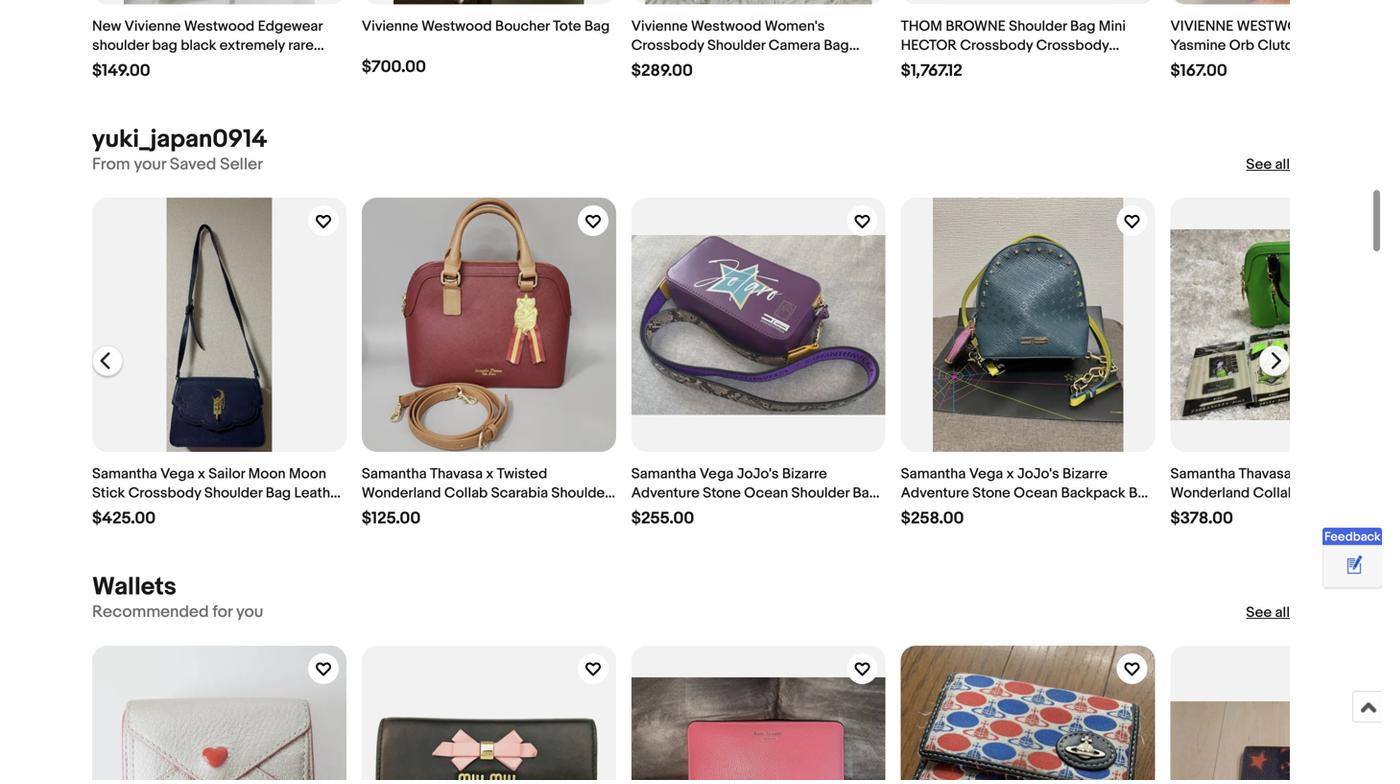 Task type: locate. For each thing, give the bounding box(es) containing it.
all
[[1276, 156, 1291, 174], [1276, 604, 1291, 622]]

samantha inside the samantha thavasa x twisted wonderland collab women's ha
[[1171, 466, 1236, 483]]

2 see all from the top
[[1247, 604, 1291, 622]]

vivienne up bag
[[124, 18, 181, 35]]

purple
[[677, 504, 719, 521]]

vega up charm
[[970, 466, 1004, 483]]

crossbody up saffiano
[[632, 37, 704, 54]]

stone up purple
[[703, 485, 741, 502]]

1 horizontal spatial westwood
[[422, 18, 492, 35]]

wonderland up $378.00 text box
[[1171, 485, 1250, 502]]

5 samantha from the left
[[1171, 466, 1236, 483]]

adventure up the jotaro
[[632, 485, 700, 502]]

2 horizontal spatial vivienne
[[632, 18, 688, 35]]

$167.00 text field
[[1171, 61, 1228, 81]]

1 see all link from the top
[[1247, 155, 1291, 175]]

1 twisted from the left
[[497, 466, 548, 483]]

2 horizontal spatial leather
[[901, 56, 950, 73]]

$289.00 text field
[[632, 61, 693, 81]]

1 vega from the left
[[160, 466, 195, 483]]

vega inside samantha vega x jojo's bizarre adventure stone ocean backpack bag green w/ charm
[[970, 466, 1004, 483]]

vivienne
[[1171, 18, 1234, 35]]

x inside samantha vega x sailor moon moon stick crossbody shoulder bag leather navy
[[198, 466, 205, 483]]

x inside samantha vega x jojo's bizarre adventure stone ocean backpack bag green w/ charm
[[1007, 466, 1015, 483]]

samantha vega jojo's bizarre adventure stone ocean shoulder bag jotaro purple
[[632, 466, 878, 521]]

$378.00
[[1171, 509, 1234, 529]]

women's up camera at top right
[[765, 18, 825, 35]]

x for $125.00
[[486, 466, 494, 483]]

2 ocean from the left
[[1014, 485, 1058, 502]]

1 vertical spatial see all link
[[1247, 603, 1291, 623]]

vivienne for $700.00
[[362, 18, 418, 35]]

0 horizontal spatial thavasa
[[430, 466, 483, 483]]

bag inside the thom browne shoulder bag mini hector crossbody crossbody leather men's women's
[[1071, 18, 1096, 35]]

samantha up the jotaro
[[632, 466, 697, 483]]

edgewear
[[258, 18, 323, 35]]

samantha for $258.00
[[901, 466, 966, 483]]

wonderland
[[362, 485, 441, 502], [1171, 485, 1250, 502]]

twisted inside samantha thavasa x twisted wonderland collab scarabia shoulder bag handbag red
[[497, 466, 548, 483]]

twisted up the 'scarabia'
[[497, 466, 548, 483]]

westwood for $289.00
[[691, 18, 762, 35]]

red
[[454, 504, 481, 521]]

4 x from the left
[[1295, 466, 1303, 483]]

2 collab from the left
[[1254, 485, 1297, 502]]

1 vertical spatial women's
[[995, 56, 1055, 73]]

crossbody down browne
[[961, 37, 1033, 54]]

1 wonderland from the left
[[362, 485, 441, 502]]

0 horizontal spatial stone
[[703, 485, 741, 502]]

westwood up the pink
[[691, 18, 762, 35]]

vivienne westwood boucher tote bag
[[362, 18, 610, 35]]

your
[[134, 154, 166, 175]]

bizarre inside samantha vega x jojo's bizarre adventure stone ocean backpack bag green w/ charm
[[1063, 466, 1108, 483]]

thavasa inside samantha thavasa x twisted wonderland collab scarabia shoulder bag handbag red
[[430, 466, 483, 483]]

1 horizontal spatial twisted
[[1306, 466, 1357, 483]]

collab for $125.00
[[445, 485, 488, 502]]

see all
[[1247, 156, 1291, 174], [1247, 604, 1291, 622]]

1 horizontal spatial women's
[[995, 56, 1055, 73]]

women's inside the samantha thavasa x twisted wonderland collab women's ha
[[1300, 485, 1361, 502]]

adventure inside samantha vega x jojo's bizarre adventure stone ocean backpack bag green w/ charm
[[901, 485, 970, 502]]

twisted inside the samantha thavasa x twisted wonderland collab women's ha
[[1306, 466, 1357, 483]]

vega inside samantha vega jojo's bizarre adventure stone ocean shoulder bag jotaro purple
[[700, 466, 734, 483]]

wonderland up handbag
[[362, 485, 441, 502]]

shoulder
[[92, 37, 149, 54]]

crossbody up the $425.00 text field
[[128, 485, 201, 502]]

samantha up green
[[901, 466, 966, 483]]

charm
[[966, 504, 1011, 521]]

1 ocean from the left
[[744, 485, 789, 502]]

2 see all link from the top
[[1247, 603, 1291, 623]]

1 horizontal spatial jojo's
[[1018, 466, 1060, 483]]

3 x from the left
[[1007, 466, 1015, 483]]

see for wallets
[[1247, 604, 1273, 622]]

1 vertical spatial see all
[[1247, 604, 1291, 622]]

women's
[[765, 18, 825, 35], [995, 56, 1055, 73], [1300, 485, 1361, 502]]

thavasa
[[430, 466, 483, 483], [1239, 466, 1292, 483]]

samantha inside samantha vega x sailor moon moon stick crossbody shoulder bag leather navy
[[92, 466, 157, 483]]

3 vega from the left
[[970, 466, 1004, 483]]

$255.00
[[632, 509, 695, 529]]

samantha thavasa x twisted wonderland collab women's ha
[[1171, 466, 1383, 521]]

crossbody down mini in the right top of the page
[[1037, 37, 1110, 54]]

0 vertical spatial see all link
[[1247, 155, 1291, 175]]

1 all from the top
[[1276, 156, 1291, 174]]

1 horizontal spatial wonderland
[[1171, 485, 1250, 502]]

thavasa for $378.00
[[1239, 466, 1292, 483]]

0 vertical spatial women's
[[765, 18, 825, 35]]

extremely
[[220, 37, 285, 54]]

ocean inside samantha vega x jojo's bizarre adventure stone ocean backpack bag green w/ charm
[[1014, 485, 1058, 502]]

feedback
[[1325, 530, 1381, 545]]

1 horizontal spatial ocean
[[1014, 485, 1058, 502]]

1 adventure from the left
[[632, 485, 700, 502]]

1 horizontal spatial collab
[[1254, 485, 1297, 502]]

0 horizontal spatial wonderland
[[362, 485, 441, 502]]

2 horizontal spatial westwood
[[691, 18, 762, 35]]

2 stone from the left
[[973, 485, 1011, 502]]

2 see from the top
[[1247, 604, 1273, 622]]

vivienne inside vivienne westwood women's crossbody shoulder camera bag saffiano leather pink
[[632, 18, 688, 35]]

$149.00
[[92, 61, 150, 81]]

0 horizontal spatial ocean
[[744, 485, 789, 502]]

1 vivienne from the left
[[124, 18, 181, 35]]

sailor
[[209, 466, 245, 483]]

0 horizontal spatial moon
[[248, 466, 286, 483]]

collab inside samantha thavasa x twisted wonderland collab scarabia shoulder bag handbag red
[[445, 485, 488, 502]]

0 vertical spatial see all
[[1247, 156, 1291, 174]]

1 horizontal spatial vivienne
[[362, 18, 418, 35]]

see all link
[[1247, 155, 1291, 175], [1247, 603, 1291, 623]]

bag
[[585, 18, 610, 35], [1071, 18, 1096, 35], [824, 37, 850, 54], [266, 485, 291, 502], [853, 485, 878, 502], [1129, 485, 1155, 502], [362, 504, 387, 521]]

adventure
[[632, 485, 700, 502], [901, 485, 970, 502]]

3 westwood from the left
[[691, 18, 762, 35]]

shoulder inside the thom browne shoulder bag mini hector crossbody crossbody leather men's women's
[[1009, 18, 1067, 35]]

1 horizontal spatial vega
[[700, 466, 734, 483]]

1 see from the top
[[1247, 156, 1273, 174]]

1 horizontal spatial thavasa
[[1239, 466, 1292, 483]]

1 samantha from the left
[[92, 466, 157, 483]]

x
[[198, 466, 205, 483], [486, 466, 494, 483], [1007, 466, 1015, 483], [1295, 466, 1303, 483]]

0 horizontal spatial jojo's
[[737, 466, 779, 483]]

new vivienne westwood edgewear shoulder bag black extremely rare japan
[[92, 18, 323, 73]]

1 x from the left
[[198, 466, 205, 483]]

$125.00 text field
[[362, 509, 421, 529]]

x inside samantha thavasa x twisted wonderland collab scarabia shoulder bag handbag red
[[486, 466, 494, 483]]

2 bizarre from the left
[[1063, 466, 1108, 483]]

$258.00 text field
[[901, 509, 965, 529]]

see all link for yuki_japan0914
[[1247, 155, 1291, 175]]

vega for $258.00
[[970, 466, 1004, 483]]

crossbody inside samantha vega x sailor moon moon stick crossbody shoulder bag leather navy
[[128, 485, 201, 502]]

westwood
[[184, 18, 255, 35], [422, 18, 492, 35], [691, 18, 762, 35]]

0 horizontal spatial westwood
[[184, 18, 255, 35]]

0 horizontal spatial bizarre
[[783, 466, 828, 483]]

2 adventure from the left
[[901, 485, 970, 502]]

1 bizarre from the left
[[783, 466, 828, 483]]

0 vertical spatial all
[[1276, 156, 1291, 174]]

0 horizontal spatial leather
[[294, 485, 343, 502]]

1 thavasa from the left
[[430, 466, 483, 483]]

1 horizontal spatial stone
[[973, 485, 1011, 502]]

bizarre
[[783, 466, 828, 483], [1063, 466, 1108, 483]]

shoulder
[[1009, 18, 1067, 35], [708, 37, 766, 54], [204, 485, 262, 502], [552, 485, 610, 502], [792, 485, 850, 502]]

2 all from the top
[[1276, 604, 1291, 622]]

jojo's
[[737, 466, 779, 483], [1018, 466, 1060, 483]]

0 horizontal spatial women's
[[765, 18, 825, 35]]

bag inside samantha vega x sailor moon moon stick crossbody shoulder bag leather navy
[[266, 485, 291, 502]]

japan
[[92, 56, 132, 73]]

women's right men's
[[995, 56, 1055, 73]]

samantha up '$125.00' at the left bottom of page
[[362, 466, 427, 483]]

1 vertical spatial all
[[1276, 604, 1291, 622]]

vivienne for $289.00
[[632, 18, 688, 35]]

shoulder inside samantha thavasa x twisted wonderland collab scarabia shoulder bag handbag red
[[552, 485, 610, 502]]

see all for yuki_japan0914
[[1247, 156, 1291, 174]]

1 horizontal spatial adventure
[[901, 485, 970, 502]]

2 wonderland from the left
[[1171, 485, 1250, 502]]

thom browne shoulder bag mini hector crossbody crossbody leather men's women's
[[901, 18, 1126, 73]]

moon
[[248, 466, 286, 483], [289, 466, 326, 483]]

1 see all from the top
[[1247, 156, 1291, 174]]

1 stone from the left
[[703, 485, 741, 502]]

stone up charm
[[973, 485, 1011, 502]]

westwood up black
[[184, 18, 255, 35]]

leather inside vivienne westwood women's crossbody shoulder camera bag saffiano leather pink
[[688, 56, 737, 73]]

samantha thavasa x twisted wonderland collab scarabia shoulder bag handbag red
[[362, 466, 610, 521]]

4 samantha from the left
[[901, 466, 966, 483]]

samantha up stick
[[92, 466, 157, 483]]

vega inside samantha vega x sailor moon moon stick crossbody shoulder bag leather navy
[[160, 466, 195, 483]]

1 horizontal spatial bizarre
[[1063, 466, 1108, 483]]

0 horizontal spatial vivienne
[[124, 18, 181, 35]]

2 vega from the left
[[700, 466, 734, 483]]

2 samantha from the left
[[362, 466, 427, 483]]

pink
[[740, 56, 768, 73]]

see all link for wallets
[[1247, 603, 1291, 623]]

vega up purple
[[700, 466, 734, 483]]

bag inside samantha vega x jojo's bizarre adventure stone ocean backpack bag green w/ charm
[[1129, 485, 1155, 502]]

see
[[1247, 156, 1273, 174], [1247, 604, 1273, 622]]

leather
[[688, 56, 737, 73], [901, 56, 950, 73], [294, 485, 343, 502]]

samantha up $378.00 text box
[[1171, 466, 1236, 483]]

see for yuki_japan0914
[[1247, 156, 1273, 174]]

twisted for $378.00
[[1306, 466, 1357, 483]]

westwood left boucher
[[422, 18, 492, 35]]

men's
[[953, 56, 992, 73]]

0 vertical spatial see
[[1247, 156, 1273, 174]]

3 vivienne from the left
[[632, 18, 688, 35]]

wonderland inside the samantha thavasa x twisted wonderland collab women's ha
[[1171, 485, 1250, 502]]

1 horizontal spatial moon
[[289, 466, 326, 483]]

vivienne up saffiano
[[632, 18, 688, 35]]

from your saved seller element
[[92, 154, 263, 175]]

2 westwood from the left
[[422, 18, 492, 35]]

1 jojo's from the left
[[737, 466, 779, 483]]

3 samantha from the left
[[632, 466, 697, 483]]

$258.00
[[901, 509, 965, 529]]

samantha inside samantha vega jojo's bizarre adventure stone ocean shoulder bag jotaro purple
[[632, 466, 697, 483]]

ocean
[[744, 485, 789, 502], [1014, 485, 1058, 502]]

1 vertical spatial see
[[1247, 604, 1273, 622]]

1 collab from the left
[[445, 485, 488, 502]]

vega
[[160, 466, 195, 483], [700, 466, 734, 483], [970, 466, 1004, 483]]

0 horizontal spatial adventure
[[632, 485, 700, 502]]

collab inside the samantha thavasa x twisted wonderland collab women's ha
[[1254, 485, 1297, 502]]

1 horizontal spatial leather
[[688, 56, 737, 73]]

westwood inside vivienne westwood women's crossbody shoulder camera bag saffiano leather pink
[[691, 18, 762, 35]]

from your saved seller
[[92, 154, 263, 175]]

stone
[[703, 485, 741, 502], [973, 485, 1011, 502]]

twisted
[[497, 466, 548, 483], [1306, 466, 1357, 483]]

stick
[[92, 485, 125, 502]]

adventure up green
[[901, 485, 970, 502]]

2 thavasa from the left
[[1239, 466, 1292, 483]]

x inside the samantha thavasa x twisted wonderland collab women's ha
[[1295, 466, 1303, 483]]

westwood
[[1237, 18, 1321, 35]]

twisted up feedback
[[1306, 466, 1357, 483]]

thavasa inside the samantha thavasa x twisted wonderland collab women's ha
[[1239, 466, 1292, 483]]

collab
[[445, 485, 488, 502], [1254, 485, 1297, 502]]

2 horizontal spatial vega
[[970, 466, 1004, 483]]

black
[[181, 37, 216, 54]]

scarabia
[[491, 485, 548, 502]]

2 jojo's from the left
[[1018, 466, 1060, 483]]

browne
[[946, 18, 1006, 35]]

2 twisted from the left
[[1306, 466, 1357, 483]]

vega left sailor
[[160, 466, 195, 483]]

0 horizontal spatial collab
[[445, 485, 488, 502]]

wonderland inside samantha thavasa x twisted wonderland collab scarabia shoulder bag handbag red
[[362, 485, 441, 502]]

samantha inside samantha vega x jojo's bizarre adventure stone ocean backpack bag green w/ charm
[[901, 466, 966, 483]]

2 horizontal spatial women's
[[1300, 485, 1361, 502]]

shoulder inside samantha vega x sailor moon moon stick crossbody shoulder bag leather navy
[[204, 485, 262, 502]]

0 horizontal spatial vega
[[160, 466, 195, 483]]

1 westwood from the left
[[184, 18, 255, 35]]

samantha
[[92, 466, 157, 483], [362, 466, 427, 483], [632, 466, 697, 483], [901, 466, 966, 483], [1171, 466, 1236, 483]]

wallets link
[[92, 573, 176, 603]]

samantha for $378.00
[[1171, 466, 1236, 483]]

2 x from the left
[[486, 466, 494, 483]]

0 horizontal spatial twisted
[[497, 466, 548, 483]]

vivienne up $700.00
[[362, 18, 418, 35]]

leather inside the thom browne shoulder bag mini hector crossbody crossbody leather men's women's
[[901, 56, 950, 73]]

crossbody
[[632, 37, 704, 54], [961, 37, 1033, 54], [1037, 37, 1110, 54], [128, 485, 201, 502]]

new
[[92, 18, 121, 35]]

vivienne
[[124, 18, 181, 35], [362, 18, 418, 35], [632, 18, 688, 35]]

2 vivienne from the left
[[362, 18, 418, 35]]

samantha inside samantha thavasa x twisted wonderland collab scarabia shoulder bag handbag red
[[362, 466, 427, 483]]

women's up feedback
[[1300, 485, 1361, 502]]

2 vertical spatial women's
[[1300, 485, 1361, 502]]



Task type: describe. For each thing, give the bounding box(es) containing it.
you
[[236, 603, 263, 623]]

$425.00
[[92, 509, 156, 529]]

saffiano
[[632, 56, 685, 73]]

ocean inside samantha vega jojo's bizarre adventure stone ocean shoulder bag jotaro purple
[[744, 485, 789, 502]]

$125.00
[[362, 509, 421, 529]]

vega for $425.00
[[160, 466, 195, 483]]

bizarre inside samantha vega jojo's bizarre adventure stone ocean shoulder bag jotaro purple
[[783, 466, 828, 483]]

2 moon from the left
[[289, 466, 326, 483]]

thom
[[901, 18, 943, 35]]

women's inside vivienne westwood women's crossbody shoulder camera bag saffiano leather pink
[[765, 18, 825, 35]]

thavasa for $125.00
[[430, 466, 483, 483]]

backpack
[[1062, 485, 1126, 502]]

women's inside the thom browne shoulder bag mini hector crossbody crossbody leather men's women's
[[995, 56, 1055, 73]]

jojo's inside samantha vega jojo's bizarre adventure stone ocean shoulder bag jotaro purple
[[737, 466, 779, 483]]

w/
[[946, 504, 963, 521]]

$167.00
[[1171, 61, 1228, 81]]

rare
[[288, 37, 314, 54]]

samantha for $425.00
[[92, 466, 157, 483]]

leather inside samantha vega x sailor moon moon stick crossbody shoulder bag leather navy
[[294, 485, 343, 502]]

camera
[[769, 37, 821, 54]]

$425.00 text field
[[92, 509, 156, 529]]

stone inside samantha vega jojo's bizarre adventure stone ocean shoulder bag jotaro purple
[[703, 485, 741, 502]]

wallets
[[92, 573, 176, 603]]

$1,767.12
[[901, 61, 963, 81]]

tote
[[553, 18, 581, 35]]

from
[[92, 154, 130, 175]]

vivienne westwood women's crossbody shoulder camera bag saffiano leather pink
[[632, 18, 850, 73]]

jotaro
[[632, 504, 674, 521]]

see all for wallets
[[1247, 604, 1291, 622]]

$700.00 text field
[[362, 57, 426, 77]]

hector
[[901, 37, 957, 54]]

saved
[[170, 154, 216, 175]]

westwood inside new vivienne westwood edgewear shoulder bag black extremely rare japan
[[184, 18, 255, 35]]

vega for $255.00
[[700, 466, 734, 483]]

crossbody inside vivienne westwood women's crossbody shoulder camera bag saffiano leather pink
[[632, 37, 704, 54]]

samantha vega x jojo's bizarre adventure stone ocean backpack bag green w/ charm
[[901, 466, 1155, 521]]

vivienne inside new vivienne westwood edgewear shoulder bag black extremely rare japan
[[124, 18, 181, 35]]

bag inside samantha vega jojo's bizarre adventure stone ocean shoulder bag jotaro purple
[[853, 485, 878, 502]]

bag inside vivienne westwood women's crossbody shoulder camera bag saffiano leather pink
[[824, 37, 850, 54]]

gre
[[1361, 18, 1383, 35]]

bag inside samantha thavasa x twisted wonderland collab scarabia shoulder bag handbag red
[[362, 504, 387, 521]]

adventure inside samantha vega jojo's bizarre adventure stone ocean shoulder bag jotaro purple
[[632, 485, 700, 502]]

$289.00
[[632, 61, 693, 81]]

$1,767.12 text field
[[901, 61, 963, 81]]

boucher
[[495, 18, 550, 35]]

bag
[[152, 37, 178, 54]]

stone inside samantha vega x jojo's bizarre adventure stone ocean backpack bag green w/ charm
[[973, 485, 1011, 502]]

1 moon from the left
[[248, 466, 286, 483]]

$149.00 text field
[[92, 61, 150, 81]]

wonderland for $125.00
[[362, 485, 441, 502]]

$255.00 text field
[[632, 509, 695, 529]]

mini
[[1099, 18, 1126, 35]]

green
[[901, 504, 943, 521]]

collab for $378.00
[[1254, 485, 1297, 502]]

samantha vega x sailor moon moon stick crossbody shoulder bag leather navy
[[92, 466, 343, 521]]

wonderland for $378.00
[[1171, 485, 1250, 502]]

for
[[213, 603, 233, 623]]

yuki_japan0914
[[92, 125, 267, 154]]

recommended
[[92, 603, 209, 623]]

leather for $289.00
[[688, 56, 737, 73]]

westwood for $700.00
[[422, 18, 492, 35]]

vivienne westwood nana gre $167.00
[[1171, 18, 1383, 81]]

handbag
[[391, 504, 451, 521]]

x for $425.00
[[198, 466, 205, 483]]

nana
[[1324, 18, 1358, 35]]

seller
[[220, 154, 263, 175]]

shoulder inside vivienne westwood women's crossbody shoulder camera bag saffiano leather pink
[[708, 37, 766, 54]]

shoulder inside samantha vega jojo's bizarre adventure stone ocean shoulder bag jotaro purple
[[792, 485, 850, 502]]

yuki_japan0914 link
[[92, 125, 267, 154]]

recommended for you
[[92, 603, 263, 623]]

samantha for $255.00
[[632, 466, 697, 483]]

$378.00 text field
[[1171, 509, 1234, 529]]

navy
[[92, 504, 125, 521]]

twisted for $125.00
[[497, 466, 548, 483]]

all for wallets
[[1276, 604, 1291, 622]]

recommended for you element
[[92, 603, 263, 623]]

$700.00
[[362, 57, 426, 77]]

x for $378.00
[[1295, 466, 1303, 483]]

all for yuki_japan0914
[[1276, 156, 1291, 174]]

jojo's inside samantha vega x jojo's bizarre adventure stone ocean backpack bag green w/ charm
[[1018, 466, 1060, 483]]

leather for $1,767.12
[[901, 56, 950, 73]]

samantha for $125.00
[[362, 466, 427, 483]]

x for $258.00
[[1007, 466, 1015, 483]]



Task type: vqa. For each thing, say whether or not it's contained in the screenshot.
"Show"
no



